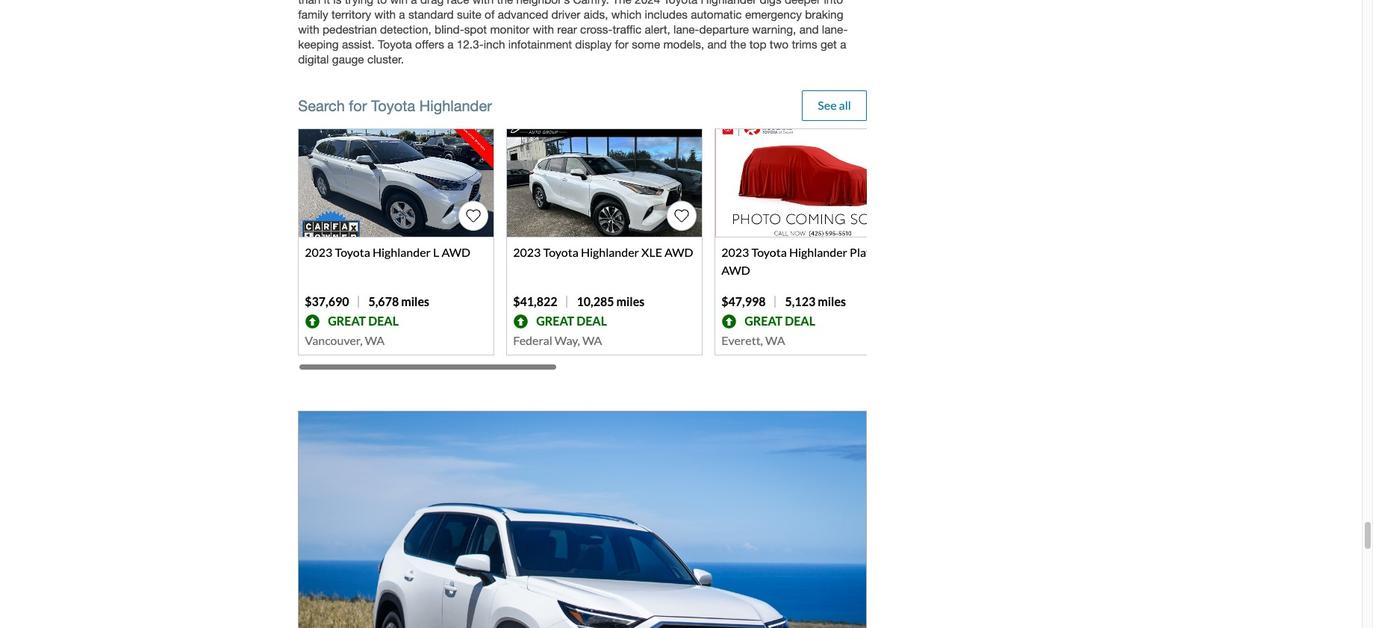 Task type: vqa. For each thing, say whether or not it's contained in the screenshot.
BMW IMAGE
no



Task type: locate. For each thing, give the bounding box(es) containing it.
2023 for 2023 toyota highlander xle awd
[[513, 245, 541, 259]]

0 horizontal spatial great deal
[[328, 314, 399, 328]]

1 great from the left
[[328, 314, 366, 328]]

1 horizontal spatial wa
[[583, 333, 602, 347]]

1 wa from the left
[[365, 333, 385, 347]]

awd right xle
[[665, 245, 694, 259]]

highlander for 2023 toyota highlander platinum awd
[[789, 245, 848, 259]]

2024 toyota grand highlander review summary image
[[298, 411, 867, 628]]

miles
[[401, 294, 429, 308], [617, 294, 645, 308], [818, 294, 846, 308]]

toyota
[[371, 97, 415, 114], [335, 245, 370, 259], [543, 245, 579, 259], [752, 245, 787, 259]]

2 horizontal spatial miles
[[818, 294, 846, 308]]

1 great deal from the left
[[328, 314, 399, 328]]

0 horizontal spatial wa
[[365, 333, 385, 347]]

wa down 5,678
[[365, 333, 385, 347]]

3 great deal from the left
[[745, 314, 816, 328]]

deal for federal way, wa
[[577, 314, 607, 328]]

0 horizontal spatial miles
[[401, 294, 429, 308]]

2023 up $41,822
[[513, 245, 541, 259]]

highlander inside 2023 toyota highlander platinum awd
[[789, 245, 848, 259]]

2 deal from the left
[[577, 314, 607, 328]]

great up the everett, wa
[[745, 314, 783, 328]]

deal down 5,123
[[785, 314, 816, 328]]

awd for 2023 toyota highlander platinum awd
[[722, 263, 751, 277]]

1 horizontal spatial awd
[[665, 245, 694, 259]]

platinum
[[850, 245, 897, 259]]

miles right 5,678
[[401, 294, 429, 308]]

awd for 2023 toyota highlander xle awd
[[665, 245, 694, 259]]

toyota inside 2023 toyota highlander platinum awd
[[752, 245, 787, 259]]

see all link
[[802, 91, 867, 121]]

2 horizontal spatial great deal
[[745, 314, 816, 328]]

1 horizontal spatial miles
[[617, 294, 645, 308]]

everett,
[[722, 333, 763, 347]]

great up vancouver, wa
[[328, 314, 366, 328]]

2 miles from the left
[[617, 294, 645, 308]]

great deal for 5,678
[[328, 314, 399, 328]]

everett, wa
[[722, 333, 785, 347]]

3 deal from the left
[[785, 314, 816, 328]]

toyota up $41,822
[[543, 245, 579, 259]]

miles right 5,123
[[818, 294, 846, 308]]

great deal for 10,285
[[536, 314, 607, 328]]

highlander
[[420, 97, 492, 114], [373, 245, 431, 259], [581, 245, 639, 259], [789, 245, 848, 259]]

1 2023 from the left
[[305, 245, 333, 259]]

2 great deal from the left
[[536, 314, 607, 328]]

great up federal way, wa
[[536, 314, 574, 328]]

deal down "10,285"
[[577, 314, 607, 328]]

2 horizontal spatial wa
[[766, 333, 785, 347]]

wa for everett, wa
[[766, 333, 785, 347]]

2023 up $37,690
[[305, 245, 333, 259]]

wa for vancouver, wa
[[365, 333, 385, 347]]

vancouver, wa
[[305, 333, 385, 347]]

2023 up $47,998
[[722, 245, 749, 259]]

awd
[[442, 245, 471, 259], [665, 245, 694, 259], [722, 263, 751, 277]]

deal down 5,678
[[368, 314, 399, 328]]

deal
[[368, 314, 399, 328], [577, 314, 607, 328], [785, 314, 816, 328]]

1 deal from the left
[[368, 314, 399, 328]]

awd for 2023 toyota highlander l awd
[[442, 245, 471, 259]]

2023 toyota highlander xle awd
[[513, 245, 694, 259]]

toyota up $37,690
[[335, 245, 370, 259]]

1 horizontal spatial deal
[[577, 314, 607, 328]]

miles right "10,285"
[[617, 294, 645, 308]]

great deal up 'way,'
[[536, 314, 607, 328]]

1 horizontal spatial great
[[536, 314, 574, 328]]

all
[[839, 98, 851, 112]]

2 wa from the left
[[583, 333, 602, 347]]

xle
[[642, 245, 663, 259]]

l
[[433, 245, 439, 259]]

2023 inside 2023 toyota highlander platinum awd
[[722, 245, 749, 259]]

2 horizontal spatial deal
[[785, 314, 816, 328]]

2023 toyota highlander platinum awd image
[[716, 129, 911, 237]]

toyota up $47,998
[[752, 245, 787, 259]]

wa right everett,
[[766, 333, 785, 347]]

2023
[[305, 245, 333, 259], [513, 245, 541, 259], [722, 245, 749, 259]]

3 2023 from the left
[[722, 245, 749, 259]]

awd right l in the left top of the page
[[442, 245, 471, 259]]

wa right 'way,'
[[583, 333, 602, 347]]

0 horizontal spatial great
[[328, 314, 366, 328]]

see
[[818, 98, 837, 112]]

2 2023 from the left
[[513, 245, 541, 259]]

awd inside 2023 toyota highlander platinum awd
[[722, 263, 751, 277]]

0 horizontal spatial deal
[[368, 314, 399, 328]]

highlander for 2023 toyota highlander l awd
[[373, 245, 431, 259]]

2 horizontal spatial awd
[[722, 263, 751, 277]]

great deal
[[328, 314, 399, 328], [536, 314, 607, 328], [745, 314, 816, 328]]

0 horizontal spatial 2023
[[305, 245, 333, 259]]

3 great from the left
[[745, 314, 783, 328]]

great deal up vancouver, wa
[[328, 314, 399, 328]]

for
[[349, 97, 367, 114]]

2 horizontal spatial great
[[745, 314, 783, 328]]

great
[[328, 314, 366, 328], [536, 314, 574, 328], [745, 314, 783, 328]]

toyota right for
[[371, 97, 415, 114]]

2 great from the left
[[536, 314, 574, 328]]

3 wa from the left
[[766, 333, 785, 347]]

0 horizontal spatial awd
[[442, 245, 471, 259]]

search
[[298, 97, 345, 114]]

great deal down 5,123
[[745, 314, 816, 328]]

1 horizontal spatial 2023
[[513, 245, 541, 259]]

5,123 miles
[[785, 294, 846, 308]]

wa
[[365, 333, 385, 347], [583, 333, 602, 347], [766, 333, 785, 347]]

3 miles from the left
[[818, 294, 846, 308]]

great for $41,822
[[536, 314, 574, 328]]

awd up $47,998
[[722, 263, 751, 277]]

2 horizontal spatial 2023
[[722, 245, 749, 259]]

1 horizontal spatial great deal
[[536, 314, 607, 328]]

1 miles from the left
[[401, 294, 429, 308]]



Task type: describe. For each thing, give the bounding box(es) containing it.
toyota for 2023 toyota highlander platinum awd
[[752, 245, 787, 259]]

see all
[[818, 98, 851, 112]]

5,678 miles
[[369, 294, 429, 308]]

$37,690
[[305, 294, 349, 308]]

deal for vancouver, wa
[[368, 314, 399, 328]]

2023 toyota highlander l awd
[[305, 245, 471, 259]]

great for $47,998
[[745, 314, 783, 328]]

2023 toyota highlander l awd image
[[299, 129, 494, 237]]

miles for 5,123 miles
[[818, 294, 846, 308]]

$47,998
[[722, 294, 766, 308]]

way,
[[555, 333, 580, 347]]

$41,822
[[513, 294, 558, 308]]

great for $37,690
[[328, 314, 366, 328]]

search for toyota highlander
[[298, 97, 492, 114]]

toyota for 2023 toyota highlander xle awd
[[543, 245, 579, 259]]

5,123
[[785, 294, 816, 308]]

deal for everett, wa
[[785, 314, 816, 328]]

2023 for 2023 toyota highlander platinum awd
[[722, 245, 749, 259]]

vancouver,
[[305, 333, 363, 347]]

10,285
[[577, 294, 614, 308]]

federal
[[513, 333, 553, 347]]

miles for 10,285 miles
[[617, 294, 645, 308]]

2023 for 2023 toyota highlander l awd
[[305, 245, 333, 259]]

toyota for 2023 toyota highlander l awd
[[335, 245, 370, 259]]

10,285 miles
[[577, 294, 645, 308]]

great deal for 5,123
[[745, 314, 816, 328]]

2023 toyota highlander xle awd image
[[507, 129, 702, 237]]

federal way, wa
[[513, 333, 602, 347]]

miles for 5,678 miles
[[401, 294, 429, 308]]

highlander for 2023 toyota highlander xle awd
[[581, 245, 639, 259]]

5,678
[[369, 294, 399, 308]]

2023 toyota highlander platinum awd
[[722, 245, 897, 277]]



